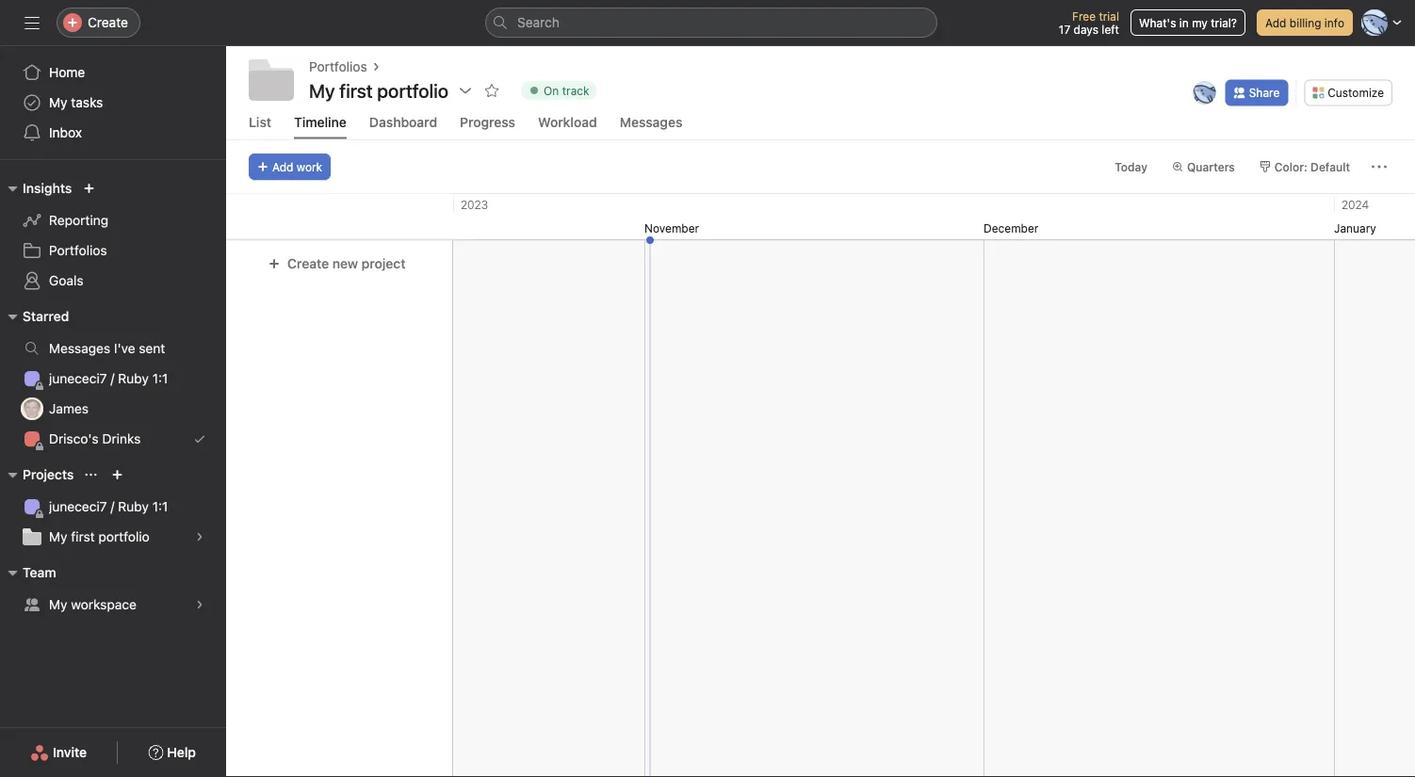 Task type: describe. For each thing, give the bounding box(es) containing it.
my first portfolio
[[49, 529, 150, 545]]

reporting link
[[11, 205, 215, 236]]

ruby for 1st junececi7 / ruby 1:1 link
[[118, 371, 149, 386]]

left
[[1102, 23, 1120, 36]]

see details, my first portfolio image
[[194, 532, 205, 543]]

inbox link
[[11, 118, 215, 148]]

free
[[1073, 9, 1096, 23]]

junececi7 for 1st junececi7 / ruby 1:1 link
[[49, 371, 107, 386]]

dashboard link
[[369, 114, 437, 139]]

reporting
[[49, 213, 109, 228]]

my workspace
[[49, 597, 137, 613]]

on track
[[544, 84, 590, 97]]

2024
[[1342, 198, 1370, 211]]

list link
[[249, 114, 271, 139]]

show options image
[[458, 83, 473, 98]]

messages for messages
[[620, 114, 683, 130]]

work
[[297, 160, 322, 173]]

inbox
[[49, 125, 82, 140]]

create new project button
[[256, 247, 418, 281]]

share
[[1250, 86, 1280, 99]]

insights element
[[0, 172, 226, 300]]

trial?
[[1211, 16, 1238, 29]]

billing
[[1290, 16, 1322, 29]]

invite button
[[18, 736, 99, 770]]

trial
[[1099, 9, 1120, 23]]

november
[[645, 221, 699, 235]]

teams element
[[0, 556, 226, 624]]

i've
[[114, 341, 135, 356]]

portfolios inside the insights element
[[49, 243, 107, 258]]

0 vertical spatial portfolios
[[309, 59, 367, 74]]

dashboard
[[369, 114, 437, 130]]

add for add work
[[272, 160, 294, 173]]

my first portfolio
[[309, 79, 449, 101]]

messages for messages i've sent
[[49, 341, 110, 356]]

december
[[984, 221, 1039, 235]]

my workspace link
[[11, 590, 215, 620]]

first portfolio
[[340, 79, 449, 101]]

0 horizontal spatial portfolios link
[[11, 236, 215, 266]]

default
[[1311, 160, 1351, 173]]

2 junececi7 / ruby 1:1 link from the top
[[11, 492, 215, 522]]

project
[[362, 256, 406, 271]]

projects button
[[0, 464, 74, 486]]

days
[[1074, 23, 1099, 36]]

quarters button
[[1164, 153, 1244, 180]]

today
[[1115, 160, 1148, 173]]

invite
[[53, 745, 87, 761]]

customize button
[[1305, 80, 1393, 106]]

my for my tasks
[[49, 95, 67, 110]]

team
[[23, 565, 56, 581]]

january
[[1335, 221, 1377, 235]]

info
[[1325, 16, 1345, 29]]

workload
[[538, 114, 597, 130]]

my tasks link
[[11, 88, 215, 118]]

add work button
[[249, 153, 331, 180]]

2023
[[461, 198, 488, 211]]

insights button
[[0, 177, 72, 200]]

show options, current sort, top image
[[85, 469, 97, 481]]

on
[[544, 84, 559, 97]]

add billing info button
[[1257, 9, 1354, 36]]

customize
[[1328, 86, 1385, 99]]

what's
[[1140, 16, 1177, 29]]

workspace
[[71, 597, 137, 613]]

timeline
[[294, 114, 347, 130]]

drisco's
[[49, 431, 99, 447]]

/ inside projects element
[[111, 499, 114, 515]]

quarters
[[1188, 160, 1236, 173]]

portfolio
[[98, 529, 150, 545]]

search button
[[485, 8, 938, 38]]

add work
[[272, 160, 322, 173]]

free trial 17 days left
[[1059, 9, 1120, 36]]

new project or portfolio image
[[112, 469, 123, 481]]

goals
[[49, 273, 83, 288]]

ra
[[1198, 86, 1213, 99]]

ruby for first junececi7 / ruby 1:1 link from the bottom of the page
[[118, 499, 149, 515]]

0 vertical spatial portfolios link
[[309, 57, 367, 77]]

on track button
[[513, 77, 606, 104]]

timeline link
[[294, 114, 347, 139]]

projects
[[23, 467, 74, 483]]



Task type: locate. For each thing, give the bounding box(es) containing it.
color:
[[1275, 160, 1308, 173]]

junececi7 inside projects element
[[49, 499, 107, 515]]

messages link
[[620, 114, 683, 139]]

2 / from the top
[[111, 499, 114, 515]]

starred element
[[0, 300, 226, 458]]

what's in my trial? button
[[1131, 9, 1246, 36]]

1 horizontal spatial add
[[1266, 16, 1287, 29]]

junececi7 / ruby 1:1 link down messages i've sent
[[11, 364, 215, 394]]

ruby inside the starred element
[[118, 371, 149, 386]]

/
[[111, 371, 114, 386], [111, 499, 114, 515]]

goals link
[[11, 266, 215, 296]]

2 junececi7 from the top
[[49, 499, 107, 515]]

create left new
[[287, 256, 329, 271]]

0 vertical spatial junececi7 / ruby 1:1 link
[[11, 364, 215, 394]]

create button
[[57, 8, 140, 38]]

workload link
[[538, 114, 597, 139]]

insights
[[23, 181, 72, 196]]

create inside create new project button
[[287, 256, 329, 271]]

1 ruby from the top
[[118, 371, 149, 386]]

see details, my workspace image
[[194, 599, 205, 611]]

1 vertical spatial portfolios link
[[11, 236, 215, 266]]

color: default button
[[1252, 153, 1359, 180]]

0 horizontal spatial portfolios
[[49, 243, 107, 258]]

2 junececi7 / ruby 1:1 from the top
[[49, 499, 168, 515]]

1 vertical spatial 1:1
[[152, 499, 168, 515]]

portfolios up my first portfolio
[[309, 59, 367, 74]]

/ inside the starred element
[[111, 371, 114, 386]]

create for create new project
[[287, 256, 329, 271]]

help
[[167, 745, 196, 761]]

add left work
[[272, 160, 294, 173]]

my for my first portfolio
[[309, 79, 335, 101]]

team button
[[0, 562, 56, 584]]

messages
[[620, 114, 683, 130], [49, 341, 110, 356]]

0 vertical spatial ruby
[[118, 371, 149, 386]]

new image
[[83, 183, 95, 194]]

tasks
[[71, 95, 103, 110]]

starred
[[23, 309, 69, 324]]

ruby down i've
[[118, 371, 149, 386]]

junececi7 inside the starred element
[[49, 371, 107, 386]]

in
[[1180, 16, 1189, 29]]

progress link
[[460, 114, 516, 139]]

1 vertical spatial ruby
[[118, 499, 149, 515]]

today button
[[1107, 153, 1156, 180]]

add left billing
[[1266, 16, 1287, 29]]

1 vertical spatial add
[[272, 160, 294, 173]]

1 vertical spatial messages
[[49, 341, 110, 356]]

17
[[1059, 23, 1071, 36]]

0 vertical spatial messages
[[620, 114, 683, 130]]

create inside the create dropdown button
[[88, 15, 128, 30]]

junececi7 / ruby 1:1 up my first portfolio link
[[49, 499, 168, 515]]

my down team
[[49, 597, 67, 613]]

drinks
[[102, 431, 141, 447]]

junececi7 / ruby 1:1 for first junececi7 / ruby 1:1 link from the bottom of the page
[[49, 499, 168, 515]]

0 vertical spatial add
[[1266, 16, 1287, 29]]

sent
[[139, 341, 165, 356]]

what's in my trial?
[[1140, 16, 1238, 29]]

1 vertical spatial junececi7 / ruby 1:1 link
[[11, 492, 215, 522]]

1:1 for first junececi7 / ruby 1:1 link from the bottom of the page
[[152, 499, 168, 515]]

1 vertical spatial create
[[287, 256, 329, 271]]

my left the tasks
[[49, 95, 67, 110]]

starred button
[[0, 305, 69, 328]]

create up home link
[[88, 15, 128, 30]]

ruby
[[118, 371, 149, 386], [118, 499, 149, 515]]

junececi7 / ruby 1:1 link
[[11, 364, 215, 394], [11, 492, 215, 522]]

track
[[562, 84, 590, 97]]

my for my first portfolio
[[49, 529, 67, 545]]

messages i've sent link
[[11, 334, 215, 364]]

drisco's drinks
[[49, 431, 141, 447]]

1 vertical spatial junececi7
[[49, 499, 107, 515]]

ruby up portfolio
[[118, 499, 149, 515]]

portfolios link up my first portfolio
[[309, 57, 367, 77]]

james
[[49, 401, 89, 417]]

junececi7 / ruby 1:1 inside the starred element
[[49, 371, 168, 386]]

help button
[[136, 736, 208, 770]]

portfolios down "reporting"
[[49, 243, 107, 258]]

search list box
[[485, 8, 938, 38]]

junececi7 / ruby 1:1 link up portfolio
[[11, 492, 215, 522]]

messages left i've
[[49, 341, 110, 356]]

messages right workload
[[620, 114, 683, 130]]

hide sidebar image
[[25, 15, 40, 30]]

junececi7 for first junececi7 / ruby 1:1 link from the bottom of the page
[[49, 499, 107, 515]]

my left first
[[49, 529, 67, 545]]

share button
[[1226, 80, 1289, 106]]

more actions image
[[1372, 159, 1387, 174]]

portfolios link down "reporting"
[[11, 236, 215, 266]]

my inside my first portfolio link
[[49, 529, 67, 545]]

messages inside the starred element
[[49, 341, 110, 356]]

my
[[309, 79, 335, 101], [49, 95, 67, 110], [49, 529, 67, 545], [49, 597, 67, 613]]

1 vertical spatial portfolios
[[49, 243, 107, 258]]

projects element
[[0, 458, 226, 556]]

ja
[[26, 402, 38, 416]]

my for my workspace
[[49, 597, 67, 613]]

1 junececi7 from the top
[[49, 371, 107, 386]]

my inside "my workspace" link
[[49, 597, 67, 613]]

1 / from the top
[[111, 371, 114, 386]]

create new project
[[287, 256, 406, 271]]

junececi7 up first
[[49, 499, 107, 515]]

add to starred image
[[485, 83, 500, 98]]

my first portfolio link
[[11, 522, 215, 552]]

create
[[88, 15, 128, 30], [287, 256, 329, 271]]

/ up my first portfolio link
[[111, 499, 114, 515]]

junececi7 / ruby 1:1 inside projects element
[[49, 499, 168, 515]]

0 vertical spatial 1:1
[[152, 371, 168, 386]]

1 horizontal spatial portfolios link
[[309, 57, 367, 77]]

my tasks
[[49, 95, 103, 110]]

1 vertical spatial /
[[111, 499, 114, 515]]

list
[[249, 114, 271, 130]]

2 1:1 from the top
[[152, 499, 168, 515]]

ruby inside projects element
[[118, 499, 149, 515]]

messages i've sent
[[49, 341, 165, 356]]

junececi7
[[49, 371, 107, 386], [49, 499, 107, 515]]

junececi7 / ruby 1:1 for 1st junececi7 / ruby 1:1 link
[[49, 371, 168, 386]]

0 vertical spatial create
[[88, 15, 128, 30]]

add billing info
[[1266, 16, 1345, 29]]

drisco's drinks link
[[11, 424, 215, 454]]

1 1:1 from the top
[[152, 371, 168, 386]]

1:1 for 1st junececi7 / ruby 1:1 link
[[152, 371, 168, 386]]

0 vertical spatial /
[[111, 371, 114, 386]]

my inside my tasks "link"
[[49, 95, 67, 110]]

new
[[333, 256, 358, 271]]

home
[[49, 65, 85, 80]]

0 vertical spatial junececi7
[[49, 371, 107, 386]]

1 junececi7 / ruby 1:1 link from the top
[[11, 364, 215, 394]]

first
[[71, 529, 95, 545]]

1:1 up my first portfolio link
[[152, 499, 168, 515]]

junececi7 / ruby 1:1
[[49, 371, 168, 386], [49, 499, 168, 515]]

1:1
[[152, 371, 168, 386], [152, 499, 168, 515]]

junececi7 up james
[[49, 371, 107, 386]]

add inside button
[[272, 160, 294, 173]]

portfolios
[[309, 59, 367, 74], [49, 243, 107, 258]]

0 horizontal spatial messages
[[49, 341, 110, 356]]

0 horizontal spatial add
[[272, 160, 294, 173]]

add inside button
[[1266, 16, 1287, 29]]

home link
[[11, 57, 215, 88]]

2 ruby from the top
[[118, 499, 149, 515]]

1 vertical spatial junececi7 / ruby 1:1
[[49, 499, 168, 515]]

1:1 inside projects element
[[152, 499, 168, 515]]

1:1 inside the starred element
[[152, 371, 168, 386]]

add for add billing info
[[1266, 16, 1287, 29]]

junececi7 / ruby 1:1 down messages i've sent
[[49, 371, 168, 386]]

0 vertical spatial junececi7 / ruby 1:1
[[49, 371, 168, 386]]

my
[[1192, 16, 1208, 29]]

global element
[[0, 46, 226, 159]]

my up timeline
[[309, 79, 335, 101]]

color: default
[[1275, 160, 1351, 173]]

portfolios link
[[309, 57, 367, 77], [11, 236, 215, 266]]

progress
[[460, 114, 516, 130]]

1:1 down sent
[[152, 371, 168, 386]]

/ down messages i've sent link
[[111, 371, 114, 386]]

create for create
[[88, 15, 128, 30]]

1 junececi7 / ruby 1:1 from the top
[[49, 371, 168, 386]]

1 horizontal spatial create
[[287, 256, 329, 271]]

0 horizontal spatial create
[[88, 15, 128, 30]]

1 horizontal spatial messages
[[620, 114, 683, 130]]

search
[[517, 15, 560, 30]]

1 horizontal spatial portfolios
[[309, 59, 367, 74]]



Task type: vqa. For each thing, say whether or not it's contained in the screenshot.
topmost "junececi7"
yes



